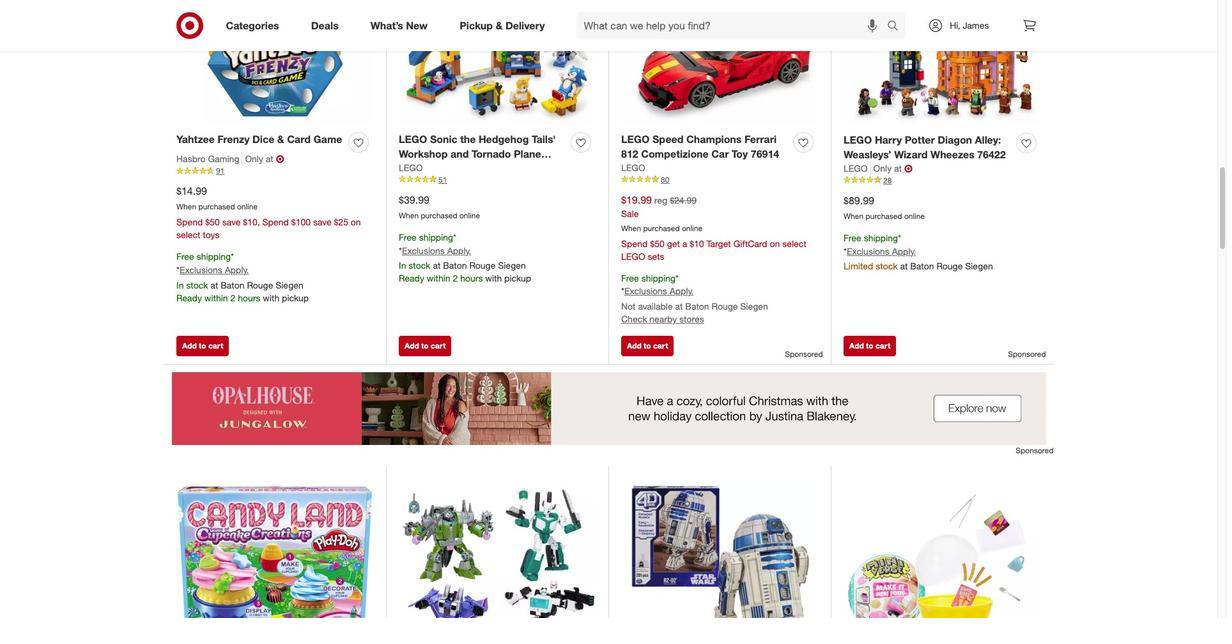 Task type: vqa. For each thing, say whether or not it's contained in the screenshot.
Out
no



Task type: describe. For each thing, give the bounding box(es) containing it.
free for exclusions apply. button above limited
[[844, 232, 862, 243]]

speed
[[653, 133, 684, 146]]

free shipping * * exclusions apply. in stock at  baton rouge siegen ready within 2 hours with pickup for $14.99
[[176, 251, 309, 303]]

car
[[712, 148, 729, 160]]

80 link
[[621, 174, 818, 186]]

rouge inside free shipping * * exclusions apply. limited stock at  baton rouge siegen
[[937, 261, 963, 272]]

76991
[[460, 162, 489, 175]]

51
[[439, 175, 447, 185]]

what's new link
[[360, 12, 444, 40]]

frenzy
[[218, 133, 250, 146]]

deals link
[[300, 12, 355, 40]]

add to cart for $89.99
[[850, 341, 891, 351]]

target
[[707, 238, 731, 249]]

building
[[399, 162, 439, 175]]

add to cart for $39.99
[[405, 341, 446, 351]]

$10
[[690, 238, 704, 249]]

add to cart button for $39.99
[[399, 336, 452, 357]]

lego inside lego sonic the hedgehog tails' workshop and tornado plane building toy 76991
[[399, 133, 427, 146]]

a
[[683, 238, 687, 249]]

$100
[[291, 217, 311, 228]]

cart for $89.99
[[876, 341, 891, 351]]

workshop
[[399, 148, 448, 160]]

gaming
[[208, 154, 239, 164]]

hedgehog
[[479, 133, 529, 146]]

only inside lego only at ¬
[[874, 163, 892, 174]]

stock inside free shipping * * exclusions apply. limited stock at  baton rouge siegen
[[876, 261, 898, 272]]

the
[[460, 133, 476, 146]]

within for $39.99
[[427, 273, 450, 284]]

plane
[[514, 148, 541, 160]]

$39.99
[[399, 194, 430, 206]]

pickup for $14.99
[[282, 293, 309, 303]]

2 for $14.99
[[230, 293, 235, 303]]

at inside free shipping * * exclusions apply. limited stock at  baton rouge siegen
[[900, 261, 908, 272]]

ferrari
[[745, 133, 777, 146]]

$50 inside the $19.99 reg $24.99 sale when purchased online spend $50 get a $10 target giftcard on select lego sets
[[650, 238, 665, 249]]

limited
[[844, 261, 873, 272]]

lego harry potter diagon alley: weasleys' wizard wheezes 76422
[[844, 134, 1006, 161]]

sets
[[648, 251, 665, 262]]

reg
[[654, 195, 668, 206]]

only inside hasbro gaming only at ¬
[[245, 154, 263, 164]]

check nearby stores button
[[621, 313, 704, 326]]

cart for $19.99
[[653, 341, 668, 351]]

check
[[621, 314, 647, 325]]

new
[[406, 19, 428, 32]]

tornado
[[472, 148, 511, 160]]

28 link
[[844, 175, 1041, 186]]

when for $39.99
[[399, 211, 419, 220]]

in for $39.99
[[399, 260, 406, 271]]

$24.99
[[670, 195, 697, 206]]

yahtzee frenzy dice & card game link
[[176, 132, 342, 147]]

$10,
[[243, 217, 260, 228]]

at down toys
[[211, 280, 218, 291]]

wheezes
[[931, 148, 975, 161]]

diagon
[[938, 134, 972, 146]]

weasleys'
[[844, 148, 892, 161]]

1 horizontal spatial spend
[[262, 217, 289, 228]]

apply. for exclusions apply. button above limited
[[892, 246, 916, 257]]

stores
[[680, 314, 704, 325]]

available
[[638, 301, 673, 312]]

what's
[[371, 19, 403, 32]]

rouge inside free shipping * * exclusions apply. not available at baton rouge siegen check nearby stores
[[712, 301, 738, 312]]

to for $14.99
[[199, 341, 206, 351]]

on inside $14.99 when purchased online spend $50 save $10, spend $100 save $25 on select toys
[[351, 217, 361, 228]]

sponsored for lego speed champions ferrari 812 competizione car toy 76914
[[785, 350, 823, 359]]

add for $39.99
[[405, 341, 419, 351]]

within for $14.99
[[204, 293, 228, 303]]

812
[[621, 148, 638, 160]]

$14.99
[[176, 185, 207, 198]]

champions
[[687, 133, 742, 146]]

$89.99
[[844, 194, 874, 207]]

free shipping * * exclusions apply. not available at baton rouge siegen check nearby stores
[[621, 273, 768, 325]]

free for exclusions apply. button above available
[[621, 273, 639, 284]]

lego link for competizione
[[621, 162, 645, 174]]

$50 inside $14.99 when purchased online spend $50 save $10, spend $100 save $25 on select toys
[[205, 217, 220, 228]]

lego speed champions ferrari 812 competizione car toy 76914 link
[[621, 132, 788, 162]]

lego sonic the hedgehog tails' workshop and tornado plane building toy 76991
[[399, 133, 556, 175]]

exclusions inside free shipping * * exclusions apply. limited stock at  baton rouge siegen
[[847, 246, 890, 257]]

ready for $14.99
[[176, 293, 202, 303]]

purchased for $14.99
[[198, 202, 235, 212]]

lego down workshop
[[399, 162, 423, 173]]

delivery
[[506, 19, 545, 32]]

at inside hasbro gaming only at ¬
[[266, 154, 273, 164]]

hi, james
[[950, 20, 989, 31]]

lego harry potter diagon alley: weasleys' wizard wheezes 76422 link
[[844, 133, 1011, 162]]

exclusions apply. button down $39.99 when purchased online
[[402, 245, 471, 257]]

when for $14.99
[[176, 202, 196, 212]]

hi,
[[950, 20, 960, 31]]

online for $14.99
[[237, 202, 258, 212]]

$39.99 when purchased online
[[399, 194, 480, 220]]

get
[[667, 238, 680, 249]]

when for $89.99
[[844, 211, 864, 221]]

add for $14.99
[[182, 341, 197, 351]]

shipping inside free shipping * * exclusions apply. not available at baton rouge siegen check nearby stores
[[642, 273, 676, 284]]

in for $14.99
[[176, 280, 184, 291]]

0 horizontal spatial &
[[277, 133, 284, 146]]

apply. for exclusions apply. button under toys
[[225, 265, 249, 275]]

exclusions inside free shipping * * exclusions apply. not available at baton rouge siegen check nearby stores
[[624, 286, 667, 297]]

siegen for exclusions apply. button above limited
[[965, 261, 993, 272]]

add to cart for $19.99
[[627, 341, 668, 351]]

pickup & delivery
[[460, 19, 545, 32]]

hours for $39.99
[[460, 273, 483, 284]]

search
[[882, 20, 912, 33]]

purchased for $89.99
[[866, 211, 902, 221]]

free shipping * * exclusions apply. in stock at  baton rouge siegen ready within 2 hours with pickup for $39.99
[[399, 232, 531, 284]]

at down $39.99 when purchased online
[[433, 260, 441, 271]]

pickup
[[460, 19, 493, 32]]

lego speed champions ferrari 812 competizione car toy 76914
[[621, 133, 779, 160]]

tails'
[[532, 133, 556, 146]]

search button
[[882, 12, 912, 42]]

purchased inside the $19.99 reg $24.99 sale when purchased online spend $50 get a $10 target giftcard on select lego sets
[[643, 224, 680, 233]]

nearby
[[650, 314, 677, 325]]

online for $89.99
[[904, 211, 925, 221]]

and
[[451, 148, 469, 160]]

0 horizontal spatial ¬
[[276, 153, 284, 166]]

hasbro gaming only at ¬
[[176, 153, 284, 166]]

$19.99 reg $24.99 sale when purchased online spend $50 get a $10 target giftcard on select lego sets
[[621, 194, 807, 262]]

add for $89.99
[[850, 341, 864, 351]]

hasbro
[[176, 154, 206, 164]]

dice
[[252, 133, 274, 146]]

91
[[216, 166, 225, 176]]

add to cart button for $19.99
[[621, 336, 674, 357]]

2 save from the left
[[313, 217, 331, 228]]



Task type: locate. For each thing, give the bounding box(es) containing it.
wizard
[[894, 148, 928, 161]]

2 horizontal spatial stock
[[876, 261, 898, 272]]

free shipping * * exclusions apply. in stock at  baton rouge siegen ready within 2 hours with pickup down toys
[[176, 251, 309, 303]]

0 horizontal spatial toy
[[441, 162, 458, 175]]

2 add to cart from the left
[[405, 341, 446, 351]]

4d build - star wars r2-d2 model kit puzzle 201pc image
[[621, 479, 818, 619], [621, 479, 818, 619]]

exclusions apply. button down toys
[[180, 264, 249, 277]]

$14.99 when purchased online spend $50 save $10, spend $100 save $25 on select toys
[[176, 185, 361, 240]]

lego down 812
[[621, 162, 645, 173]]

lego link down the "weasleys'"
[[844, 162, 871, 175]]

lego sonic the hedgehog tails' workshop and tornado plane building toy 76991 image
[[399, 0, 596, 125], [399, 0, 596, 125]]

0 vertical spatial toy
[[732, 148, 748, 160]]

0 horizontal spatial on
[[351, 217, 361, 228]]

1 add to cart button from the left
[[176, 336, 229, 357]]

3 add from the left
[[627, 341, 642, 351]]

1 vertical spatial with
[[263, 293, 279, 303]]

online
[[237, 202, 258, 212], [460, 211, 480, 220], [904, 211, 925, 221], [682, 224, 703, 233]]

free for exclusions apply. button underneath $39.99 when purchased online
[[399, 232, 417, 243]]

stock
[[409, 260, 431, 271], [876, 261, 898, 272], [186, 280, 208, 291]]

¬ down 'wizard'
[[904, 162, 913, 175]]

spend right $10,
[[262, 217, 289, 228]]

not
[[621, 301, 636, 312]]

3 cart from the left
[[653, 341, 668, 351]]

0 horizontal spatial in
[[176, 280, 184, 291]]

1 vertical spatial on
[[770, 238, 780, 249]]

0 horizontal spatial hours
[[238, 293, 260, 303]]

stock for yahtzee frenzy dice & card game
[[186, 280, 208, 291]]

ready
[[399, 273, 424, 284], [176, 293, 202, 303]]

giftcard
[[734, 238, 768, 249]]

lego link down 812
[[621, 162, 645, 174]]

lego sonic the hedgehog tails' workshop and tornado plane building toy 76991 link
[[399, 132, 566, 175]]

select inside the $19.99 reg $24.99 sale when purchased online spend $50 get a $10 target giftcard on select lego sets
[[783, 238, 807, 249]]

2 horizontal spatial spend
[[621, 238, 648, 249]]

0 horizontal spatial 2
[[230, 293, 235, 303]]

1 vertical spatial within
[[204, 293, 228, 303]]

0 vertical spatial $50
[[205, 217, 220, 228]]

purchased
[[198, 202, 235, 212], [421, 211, 457, 220], [866, 211, 902, 221], [643, 224, 680, 233]]

online inside "$89.99 when purchased online"
[[904, 211, 925, 221]]

apply. down $10,
[[225, 265, 249, 275]]

1 to from the left
[[199, 341, 206, 351]]

spend
[[176, 217, 203, 228], [262, 217, 289, 228], [621, 238, 648, 249]]

at down 'wizard'
[[894, 163, 902, 174]]

at right limited
[[900, 261, 908, 272]]

apply.
[[447, 245, 471, 256], [892, 246, 916, 257], [225, 265, 249, 275], [670, 286, 694, 297]]

cart
[[208, 341, 223, 351], [431, 341, 446, 351], [653, 341, 668, 351], [876, 341, 891, 351]]

1 vertical spatial toy
[[441, 162, 458, 175]]

apply. for exclusions apply. button above available
[[670, 286, 694, 297]]

add to cart button for $89.99
[[844, 336, 896, 357]]

1 horizontal spatial stock
[[409, 260, 431, 271]]

1 vertical spatial pickup
[[282, 293, 309, 303]]

0 horizontal spatial pickup
[[282, 293, 309, 303]]

siegen
[[498, 260, 526, 271], [965, 261, 993, 272], [276, 280, 304, 291], [740, 301, 768, 312]]

at inside free shipping * * exclusions apply. not available at baton rouge siegen check nearby stores
[[675, 301, 683, 312]]

online inside the $19.99 reg $24.99 sale when purchased online spend $50 get a $10 target giftcard on select lego sets
[[682, 224, 703, 233]]

1 horizontal spatial save
[[313, 217, 331, 228]]

on right $25
[[351, 217, 361, 228]]

shipping down toys
[[197, 251, 231, 262]]

purchased down $39.99 on the left top
[[421, 211, 457, 220]]

0 horizontal spatial save
[[222, 217, 241, 228]]

0 horizontal spatial with
[[263, 293, 279, 303]]

online down 51 link
[[460, 211, 480, 220]]

spend inside the $19.99 reg $24.99 sale when purchased online spend $50 get a $10 target giftcard on select lego sets
[[621, 238, 648, 249]]

toys
[[203, 229, 220, 240]]

add to cart button for $14.99
[[176, 336, 229, 357]]

purchased inside $14.99 when purchased online spend $50 save $10, spend $100 save $25 on select toys
[[198, 202, 235, 212]]

sponsored for lego harry potter diagon alley: weasleys' wizard wheezes 76422
[[1008, 350, 1046, 359]]

stock for lego sonic the hedgehog tails' workshop and tornado plane building toy 76991
[[409, 260, 431, 271]]

0 horizontal spatial only
[[245, 154, 263, 164]]

purchased inside $39.99 when purchased online
[[421, 211, 457, 220]]

lego inside lego speed champions ferrari 812 competizione car toy 76914
[[621, 133, 650, 146]]

0 vertical spatial &
[[496, 19, 503, 32]]

free inside free shipping * * exclusions apply. limited stock at  baton rouge siegen
[[844, 232, 862, 243]]

1 horizontal spatial within
[[427, 273, 450, 284]]

when
[[176, 202, 196, 212], [399, 211, 419, 220], [844, 211, 864, 221], [621, 224, 641, 233]]

toy inside lego speed champions ferrari 812 competizione car toy 76914
[[732, 148, 748, 160]]

only down yahtzee frenzy dice & card game link
[[245, 154, 263, 164]]

yahtzee
[[176, 133, 215, 146]]

lego speed champions ferrari 812 competizione car toy 76914 image
[[621, 0, 818, 125], [621, 0, 818, 125]]

0 horizontal spatial spend
[[176, 217, 203, 228]]

lego only at ¬
[[844, 162, 913, 175]]

1 vertical spatial $50
[[650, 238, 665, 249]]

3 to from the left
[[644, 341, 651, 351]]

1 vertical spatial hours
[[238, 293, 260, 303]]

1 horizontal spatial ready
[[399, 273, 424, 284]]

lego left sets on the top right of page
[[621, 251, 645, 262]]

baton inside free shipping * * exclusions apply. limited stock at  baton rouge siegen
[[910, 261, 934, 272]]

free shipping * * exclusions apply. limited stock at  baton rouge siegen
[[844, 232, 993, 272]]

siegen for exclusions apply. button above available
[[740, 301, 768, 312]]

1 horizontal spatial lego link
[[621, 162, 645, 174]]

what's new
[[371, 19, 428, 32]]

baton inside free shipping * * exclusions apply. not available at baton rouge siegen check nearby stores
[[685, 301, 709, 312]]

purchased up the "get"
[[643, 224, 680, 233]]

baton
[[443, 260, 467, 271], [910, 261, 934, 272], [221, 280, 245, 291], [685, 301, 709, 312]]

2 for $39.99
[[453, 273, 458, 284]]

at up the 91 link
[[266, 154, 273, 164]]

76422
[[977, 148, 1006, 161]]

online inside $39.99 when purchased online
[[460, 211, 480, 220]]

add
[[182, 341, 197, 351], [405, 341, 419, 351], [627, 341, 642, 351], [850, 341, 864, 351]]

with
[[485, 273, 502, 284], [263, 293, 279, 303]]

apply. inside free shipping * * exclusions apply. not available at baton rouge siegen check nearby stores
[[670, 286, 694, 297]]

stock right limited
[[876, 261, 898, 272]]

alley:
[[975, 134, 1001, 146]]

apply. down $39.99 when purchased online
[[447, 245, 471, 256]]

save left $25
[[313, 217, 331, 228]]

select left toys
[[176, 229, 200, 240]]

add to cart for $14.99
[[182, 341, 223, 351]]

to for $89.99
[[866, 341, 874, 351]]

on right giftcard
[[770, 238, 780, 249]]

purchased inside "$89.99 when purchased online"
[[866, 211, 902, 221]]

sponsored
[[785, 350, 823, 359], [1008, 350, 1046, 359], [1016, 446, 1054, 456]]

sale
[[621, 208, 639, 219]]

james
[[963, 20, 989, 31]]

to for $39.99
[[421, 341, 429, 351]]

lego inside lego harry potter diagon alley: weasleys' wizard wheezes 76422
[[844, 134, 872, 146]]

lego link for workshop
[[399, 162, 423, 174]]

1 save from the left
[[222, 217, 241, 228]]

2 cart from the left
[[431, 341, 446, 351]]

51 link
[[399, 174, 596, 186]]

0 vertical spatial on
[[351, 217, 361, 228]]

toy inside lego sonic the hedgehog tails' workshop and tornado plane building toy 76991
[[441, 162, 458, 175]]

0 vertical spatial ready
[[399, 273, 424, 284]]

1 horizontal spatial pickup
[[504, 273, 531, 284]]

apply. up stores
[[670, 286, 694, 297]]

when down "$14.99"
[[176, 202, 196, 212]]

toy down and
[[441, 162, 458, 175]]

3 add to cart from the left
[[627, 341, 668, 351]]

cart for $14.99
[[208, 341, 223, 351]]

toy
[[732, 148, 748, 160], [441, 162, 458, 175]]

spend up toys
[[176, 217, 203, 228]]

exclusions apply. button up limited
[[847, 245, 916, 258]]

0 vertical spatial within
[[427, 273, 450, 284]]

yahtzee frenzy dice & card game
[[176, 133, 342, 146]]

add for $19.99
[[627, 341, 642, 351]]

with for $39.99
[[485, 273, 502, 284]]

at inside lego only at ¬
[[894, 163, 902, 174]]

game
[[314, 133, 342, 146]]

toy right car
[[732, 148, 748, 160]]

1 horizontal spatial with
[[485, 273, 502, 284]]

yahtzee frenzy dice & card game image
[[176, 0, 373, 125], [176, 0, 373, 125]]

categories link
[[215, 12, 295, 40]]

$50 up toys
[[205, 217, 220, 228]]

hasbro gaming link
[[176, 153, 243, 166]]

when down sale
[[621, 224, 641, 233]]

exclusions apply. button up available
[[624, 285, 694, 298]]

when inside the $19.99 reg $24.99 sale when purchased online spend $50 get a $10 target giftcard on select lego sets
[[621, 224, 641, 233]]

91 link
[[176, 166, 373, 177]]

pickup & delivery link
[[449, 12, 561, 40]]

when inside $39.99 when purchased online
[[399, 211, 419, 220]]

competizione
[[641, 148, 709, 160]]

1 horizontal spatial free shipping * * exclusions apply. in stock at  baton rouge siegen ready within 2 hours with pickup
[[399, 232, 531, 284]]

¬ down yahtzee frenzy dice & card game link
[[276, 153, 284, 166]]

0 vertical spatial hours
[[460, 273, 483, 284]]

lego link down workshop
[[399, 162, 423, 174]]

1 horizontal spatial $50
[[650, 238, 665, 249]]

siegen inside free shipping * * exclusions apply. not available at baton rouge siegen check nearby stores
[[740, 301, 768, 312]]

0 vertical spatial in
[[399, 260, 406, 271]]

1 horizontal spatial select
[[783, 238, 807, 249]]

0 horizontal spatial within
[[204, 293, 228, 303]]

lego inside the $19.99 reg $24.99 sale when purchased online spend $50 get a $10 target giftcard on select lego sets
[[621, 251, 645, 262]]

to for $19.99
[[644, 341, 651, 351]]

lego inside lego only at ¬
[[844, 163, 868, 174]]

0 horizontal spatial lego link
[[399, 162, 423, 174]]

sonic
[[430, 133, 457, 146]]

to
[[199, 341, 206, 351], [421, 341, 429, 351], [644, 341, 651, 351], [866, 341, 874, 351]]

4 add from the left
[[850, 341, 864, 351]]

& right pickup
[[496, 19, 503, 32]]

$89.99 when purchased online
[[844, 194, 925, 221]]

lego down the "weasleys'"
[[844, 163, 868, 174]]

1 vertical spatial in
[[176, 280, 184, 291]]

card
[[287, 133, 311, 146]]

1 add from the left
[[182, 341, 197, 351]]

siegen for exclusions apply. button under toys
[[276, 280, 304, 291]]

28
[[883, 176, 892, 185]]

$25
[[334, 217, 348, 228]]

shipping inside free shipping * * exclusions apply. limited stock at  baton rouge siegen
[[864, 232, 898, 243]]

shipping down "$89.99 when purchased online"
[[864, 232, 898, 243]]

2 add to cart button from the left
[[399, 336, 452, 357]]

hours
[[460, 273, 483, 284], [238, 293, 260, 303]]

select right giftcard
[[783, 238, 807, 249]]

apply. inside free shipping * * exclusions apply. limited stock at  baton rouge siegen
[[892, 246, 916, 257]]

80
[[661, 175, 670, 185]]

4 add to cart from the left
[[850, 341, 891, 351]]

4 to from the left
[[866, 341, 874, 351]]

cart for $39.99
[[431, 341, 446, 351]]

1 add to cart from the left
[[182, 341, 223, 351]]

save left $10,
[[222, 217, 241, 228]]

1 vertical spatial 2
[[230, 293, 235, 303]]

shipping down $39.99 when purchased online
[[419, 232, 453, 243]]

lego up the "weasleys'"
[[844, 134, 872, 146]]

when inside "$89.99 when purchased online"
[[844, 211, 864, 221]]

0 vertical spatial pickup
[[504, 273, 531, 284]]

lego up 812
[[621, 133, 650, 146]]

purchased up toys
[[198, 202, 235, 212]]

shipping
[[419, 232, 453, 243], [864, 232, 898, 243], [197, 251, 231, 262], [642, 273, 676, 284]]

siegen for exclusions apply. button underneath $39.99 when purchased online
[[498, 260, 526, 271]]

4 cart from the left
[[876, 341, 891, 351]]

0 horizontal spatial select
[[176, 229, 200, 240]]

add to cart
[[182, 341, 223, 351], [405, 341, 446, 351], [627, 341, 668, 351], [850, 341, 891, 351]]

categories
[[226, 19, 279, 32]]

76914
[[751, 148, 779, 160]]

¬
[[276, 153, 284, 166], [904, 162, 913, 175]]

siegen inside free shipping * * exclusions apply. limited stock at  baton rouge siegen
[[965, 261, 993, 272]]

at up stores
[[675, 301, 683, 312]]

free for exclusions apply. button under toys
[[176, 251, 194, 262]]

at
[[266, 154, 273, 164], [894, 163, 902, 174], [433, 260, 441, 271], [900, 261, 908, 272], [211, 280, 218, 291], [675, 301, 683, 312]]

when inside $14.99 when purchased online spend $50 save $10, spend $100 save $25 on select toys
[[176, 202, 196, 212]]

$50
[[205, 217, 220, 228], [650, 238, 665, 249]]

select inside $14.99 when purchased online spend $50 save $10, spend $100 save $25 on select toys
[[176, 229, 200, 240]]

1 horizontal spatial 2
[[453, 273, 458, 284]]

2 add from the left
[[405, 341, 419, 351]]

apply. down "$89.99 when purchased online"
[[892, 246, 916, 257]]

0 horizontal spatial stock
[[186, 280, 208, 291]]

spend down sale
[[621, 238, 648, 249]]

exclusions down toys
[[180, 265, 222, 275]]

1 horizontal spatial on
[[770, 238, 780, 249]]

on inside the $19.99 reg $24.99 sale when purchased online spend $50 get a $10 target giftcard on select lego sets
[[770, 238, 780, 249]]

free inside free shipping * * exclusions apply. not available at baton rouge siegen check nearby stores
[[621, 273, 639, 284]]

ready for $39.99
[[399, 273, 424, 284]]

0 vertical spatial 2
[[453, 273, 458, 284]]

purchased for $39.99
[[421, 211, 457, 220]]

pickup for $39.99
[[504, 273, 531, 284]]

3 add to cart button from the left
[[621, 336, 674, 357]]

What can we help you find? suggestions appear below search field
[[576, 12, 891, 40]]

1 horizontal spatial ¬
[[904, 162, 913, 175]]

1 horizontal spatial toy
[[732, 148, 748, 160]]

purchased down $89.99
[[866, 211, 902, 221]]

2
[[453, 273, 458, 284], [230, 293, 235, 303]]

hasbro candy land cupcake creations game image
[[176, 479, 373, 619], [176, 479, 373, 619]]

& right dice at the top left
[[277, 133, 284, 146]]

harry
[[875, 134, 902, 146]]

when down $89.99
[[844, 211, 864, 221]]

4 add to cart button from the left
[[844, 336, 896, 357]]

apply. for exclusions apply. button underneath $39.99 when purchased online
[[447, 245, 471, 256]]

1 vertical spatial &
[[277, 133, 284, 146]]

lego harry potter diagon alley: weasleys' wizard wheezes 76422 image
[[844, 0, 1041, 126], [844, 0, 1041, 126]]

deals
[[311, 19, 339, 32]]

transformers troop builder action figure set - 4pk (target exclusive) image
[[399, 479, 596, 619], [399, 479, 596, 619]]

*
[[453, 232, 456, 243], [898, 232, 901, 243], [399, 245, 402, 256], [844, 246, 847, 257], [231, 251, 234, 262], [176, 265, 180, 275], [676, 273, 679, 284], [621, 286, 624, 297]]

mga's miniverse make it mini food cafe series 2 mini collectibles image
[[844, 479, 1041, 619], [844, 479, 1041, 619]]

0 horizontal spatial $50
[[205, 217, 220, 228]]

only
[[245, 154, 263, 164], [874, 163, 892, 174]]

exclusions up limited
[[847, 246, 890, 257]]

$50 up sets on the top right of page
[[650, 238, 665, 249]]

$19.99
[[621, 194, 652, 206]]

stock down toys
[[186, 280, 208, 291]]

with for $14.99
[[263, 293, 279, 303]]

online up $10
[[682, 224, 703, 233]]

1 horizontal spatial &
[[496, 19, 503, 32]]

stock down $39.99 when purchased online
[[409, 260, 431, 271]]

free shipping * * exclusions apply. in stock at  baton rouge siegen ready within 2 hours with pickup down $39.99 when purchased online
[[399, 232, 531, 284]]

shipping down sets on the top right of page
[[642, 273, 676, 284]]

lego up workshop
[[399, 133, 427, 146]]

online up $10,
[[237, 202, 258, 212]]

&
[[496, 19, 503, 32], [277, 133, 284, 146]]

1 cart from the left
[[208, 341, 223, 351]]

1 vertical spatial ready
[[176, 293, 202, 303]]

exclusions down $39.99 when purchased online
[[402, 245, 445, 256]]

potter
[[905, 134, 935, 146]]

online for $39.99
[[460, 211, 480, 220]]

0 horizontal spatial free shipping * * exclusions apply. in stock at  baton rouge siegen ready within 2 hours with pickup
[[176, 251, 309, 303]]

online up free shipping * * exclusions apply. limited stock at  baton rouge siegen
[[904, 211, 925, 221]]

2 to from the left
[[421, 341, 429, 351]]

free
[[399, 232, 417, 243], [844, 232, 862, 243], [176, 251, 194, 262], [621, 273, 639, 284]]

within
[[427, 273, 450, 284], [204, 293, 228, 303]]

0 vertical spatial with
[[485, 273, 502, 284]]

1 horizontal spatial only
[[874, 163, 892, 174]]

only up '28'
[[874, 163, 892, 174]]

0 horizontal spatial ready
[[176, 293, 202, 303]]

advertisement region
[[164, 373, 1054, 445]]

on
[[351, 217, 361, 228], [770, 238, 780, 249]]

2 horizontal spatial lego link
[[844, 162, 871, 175]]

when down $39.99 on the left top
[[399, 211, 419, 220]]

hours for $14.99
[[238, 293, 260, 303]]

1 horizontal spatial in
[[399, 260, 406, 271]]

exclusions up available
[[624, 286, 667, 297]]

online inside $14.99 when purchased online spend $50 save $10, spend $100 save $25 on select toys
[[237, 202, 258, 212]]

save
[[222, 217, 241, 228], [313, 217, 331, 228]]

1 horizontal spatial hours
[[460, 273, 483, 284]]



